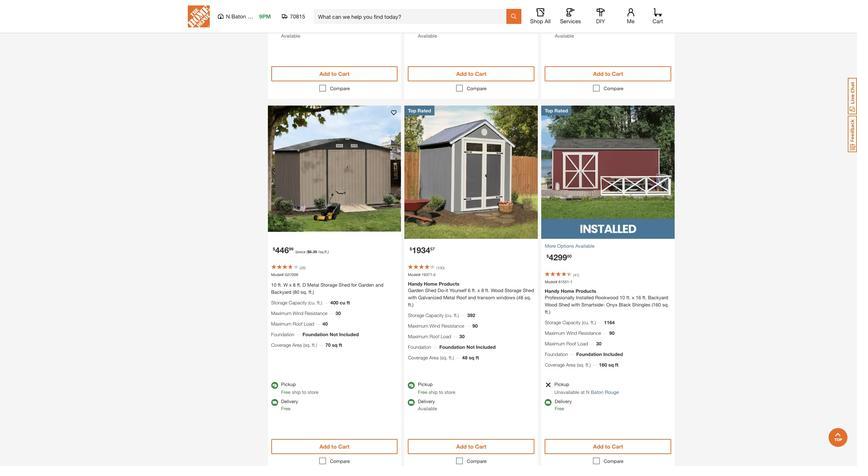 Task type: describe. For each thing, give the bounding box(es) containing it.
it
[[446, 288, 448, 294]]

available for free
[[281, 33, 300, 39]]

( inside $ 446 99 /piece ( $ 6 . 39 /sq.ft. )
[[307, 250, 308, 254]]

shingles
[[632, 302, 651, 308]]

1934
[[412, 246, 430, 255]]

available for pickup image
[[271, 9, 278, 16]]

windows
[[496, 295, 515, 301]]

ft.) inside handy home products professionally installed rookwood 10 ft. x 16 ft. backyard wood shed with smartside- onyx black shingles (160 sq. ft.)
[[545, 309, 551, 315]]

black
[[619, 302, 631, 308]]

ft.) for 48 sq ft
[[449, 355, 454, 361]]

limited stock for pickup image
[[545, 383, 552, 388]]

do-
[[438, 288, 446, 294]]

What can we help you find today? search field
[[318, 9, 506, 24]]

n inside pickup 1 in stock at n baton rouge
[[582, 17, 586, 22]]

in for 9
[[422, 17, 426, 22]]

100
[[437, 266, 444, 271]]

pickup 9 in stock at n baton rouge
[[418, 9, 479, 22]]

n right the home depot logo
[[226, 13, 230, 20]]

at inside pickup unavailable at n baton rouge
[[581, 390, 585, 396]]

model# 61551-1
[[545, 280, 573, 285]]

handy home products garden shed do-it yourself 6 ft. x 8 ft. wood storage shed with galvanized metal roof and transom windows (48 sq. ft.)
[[408, 281, 534, 308]]

w
[[283, 282, 288, 288]]

g37009
[[285, 273, 298, 277]]

pickup inside pickup 9 in stock at n baton rouge
[[418, 9, 433, 15]]

foundation not included for 48
[[440, 345, 496, 350]]

foundation not included for 70
[[303, 332, 359, 338]]

storage for 400 cu ft
[[271, 300, 287, 306]]

pickup for limited stock for pickup image
[[555, 382, 569, 388]]

pickup inside pickup 1 in stock at n baton rouge
[[555, 9, 570, 15]]

pickup free ship to store for delivery available
[[418, 382, 455, 396]]

10 ft. w x 8 ft. d metal storage shed for garden and backyard (80 sq. ft.) link
[[271, 282, 398, 296]]

delivery available
[[418, 399, 437, 412]]

available shipping image for 1
[[545, 26, 552, 33]]

ft. up transom
[[485, 288, 490, 294]]

me button
[[620, 8, 642, 25]]

coverage for 70 sq ft
[[271, 343, 291, 348]]

90 for 1164
[[609, 331, 615, 336]]

1 available shipping image from the left
[[271, 400, 278, 407]]

storage inside handy home products garden shed do-it yourself 6 ft. x 8 ft. wood storage shed with galvanized metal roof and transom windows (48 sq. ft.)
[[505, 288, 522, 294]]

in for 1
[[559, 17, 563, 22]]

the home depot logo image
[[188, 5, 210, 27]]

446
[[275, 246, 289, 255]]

pickup free ship to store for delivery free
[[281, 382, 319, 396]]

roof for 400 cu ft
[[293, 321, 303, 327]]

area for 70 sq ft
[[292, 343, 302, 348]]

available for 9
[[418, 33, 437, 39]]

products for do-
[[439, 281, 460, 287]]

(160
[[652, 302, 661, 308]]

options
[[557, 243, 574, 249]]

ft.) for 160 sq ft
[[586, 362, 591, 368]]

more
[[545, 243, 556, 249]]

included for 48 sq ft
[[476, 345, 496, 350]]

n inside pickup unavailable at n baton rouge
[[586, 390, 590, 396]]

galvanized
[[418, 295, 442, 301]]

top for pickup unavailable at n baton rouge
[[545, 108, 553, 114]]

90 for 392
[[473, 323, 478, 329]]

free for available for pickup icon associated with delivery available
[[418, 390, 427, 396]]

10 ft. w x 8 ft. d metal storage shed for garden and backyard (80 sq. ft.) image
[[268, 106, 401, 239]]

available shipping image for 'professionally installed rookwood 10 ft. x 16 ft. backyard wood shed with smartside- onyx black shingles (160 sq. ft.)' image
[[545, 400, 552, 407]]

70 sq ft
[[325, 343, 342, 348]]

ship for delivery free
[[292, 390, 301, 396]]

4299
[[549, 253, 567, 263]]

( 41 )
[[573, 273, 579, 278]]

more options available link
[[545, 243, 672, 250]]

$ 446 99 /piece ( $ 6 . 39 /sq.ft. )
[[273, 246, 329, 255]]

/sq.ft.
[[318, 250, 328, 254]]

wood inside handy home products professionally installed rookwood 10 ft. x 16 ft. backyard wood shed with smartside- onyx black shingles (160 sq. ft.)
[[545, 302, 558, 308]]

shop all
[[530, 18, 551, 24]]

0 vertical spatial 30
[[336, 311, 341, 317]]

shop all button
[[530, 8, 552, 25]]

ft.) for 70 sq ft
[[312, 343, 317, 348]]

model# for 392
[[408, 273, 421, 277]]

70815 button
[[282, 13, 305, 20]]

n inside pickup 9 in stock at n baton rouge
[[446, 17, 449, 22]]

( 28 )
[[300, 266, 306, 271]]

rated for pickup unavailable at n baton rouge
[[555, 108, 568, 114]]

coverage area (sq. ft.) for 160 sq ft
[[545, 362, 591, 368]]

handy home products professionally installed rookwood 10 ft. x 16 ft. backyard wood shed with smartside- onyx black shingles (160 sq. ft.)
[[545, 288, 669, 315]]

capacity for 1164
[[563, 320, 581, 326]]

ft. up black
[[627, 295, 631, 301]]

free for third available shipping image from right
[[281, 406, 291, 412]]

diy
[[596, 18, 605, 24]]

160 sq ft
[[599, 362, 619, 368]]

1164
[[604, 320, 615, 326]]

delivery free for unavailable
[[555, 399, 572, 412]]

compare for available shipping icon corresponding to 9
[[467, 86, 487, 92]]

shed inside handy home products professionally installed rookwood 10 ft. x 16 ft. backyard wood shed with smartside- onyx black shingles (160 sq. ft.)
[[559, 302, 570, 308]]

garden inside 10 ft. w x 8 ft. d metal storage shed for garden and backyard (80 sq. ft.)
[[358, 282, 374, 288]]

1 inside pickup 1 in stock at n baton rouge
[[555, 17, 558, 22]]

61551-
[[559, 280, 571, 285]]

services button
[[560, 8, 582, 25]]

9
[[418, 17, 421, 22]]

compare for 'professionally installed rookwood 10 ft. x 16 ft. backyard wood shed with smartside- onyx black shingles (160 sq. ft.)' image's available shipping image
[[604, 459, 624, 465]]

ft. right "16"
[[643, 295, 647, 301]]

roof inside handy home products garden shed do-it yourself 6 ft. x 8 ft. wood storage shed with galvanized metal roof and transom windows (48 sq. ft.)
[[457, 295, 467, 301]]

installed
[[576, 295, 594, 301]]

available for pickup image for delivery available
[[408, 383, 415, 389]]

add for limited stock for pickup image
[[593, 444, 604, 450]]

cart link
[[650, 8, 666, 25]]

10 ft. w x 8 ft. d metal storage shed for garden and backyard (80 sq. ft.)
[[271, 282, 384, 295]]

39
[[313, 250, 317, 254]]

home for professionally
[[561, 288, 574, 294]]

400
[[330, 300, 338, 306]]

foundation included
[[576, 352, 623, 358]]

area for 160 sq ft
[[566, 362, 576, 368]]

( for ( 41 )
[[573, 273, 574, 278]]

diy button
[[590, 8, 612, 25]]

2 horizontal spatial model#
[[545, 280, 558, 285]]

available shipping image for free
[[271, 26, 278, 33]]

ft. left d
[[297, 282, 301, 288]]

400 cu ft
[[330, 300, 350, 306]]

160
[[599, 362, 607, 368]]

compare for available shipping image associated with garden shed do-it yourself 6 ft. x 8 ft. wood storage shed with galvanized metal roof and transom windows (48 sq. ft.) image
[[467, 459, 487, 465]]

smartside-
[[582, 302, 605, 308]]

ft.) for 392
[[454, 313, 459, 319]]

ft. left w
[[278, 282, 282, 288]]

maximum roof load for 160
[[545, 341, 588, 347]]

ft.) inside 10 ft. w x 8 ft. d metal storage shed for garden and backyard (80 sq. ft.)
[[309, 290, 314, 295]]

1 horizontal spatial 1
[[571, 280, 573, 285]]

capacity for 400 cu ft
[[289, 300, 307, 306]]

free for 'professionally installed rookwood 10 ft. x 16 ft. backyard wood shed with smartside- onyx black shingles (160 sq. ft.)' image's available shipping image
[[555, 406, 564, 412]]

48
[[462, 355, 468, 361]]

metal inside 10 ft. w x 8 ft. d metal storage shed for garden and backyard (80 sq. ft.)
[[307, 282, 319, 288]]

shed up (48
[[523, 288, 534, 294]]

professionally
[[545, 295, 575, 301]]

41
[[574, 273, 579, 278]]

feedback link image
[[848, 116, 857, 153]]

ft for 70 sq ft
[[339, 343, 342, 348]]

add for available for pickup icon associated with delivery available
[[456, 444, 467, 450]]

compare for free's available shipping icon
[[330, 86, 350, 92]]

( 100 )
[[437, 266, 445, 271]]

add to cart for available for pickup icon associated with delivery available
[[456, 444, 486, 450]]

) inside $ 446 99 /piece ( $ 6 . 39 /sq.ft. )
[[328, 250, 329, 254]]

shop
[[530, 18, 543, 24]]

6 inside handy home products garden shed do-it yourself 6 ft. x 8 ft. wood storage shed with galvanized metal roof and transom windows (48 sq. ft.)
[[468, 288, 471, 294]]

40
[[323, 321, 328, 327]]

.
[[312, 250, 313, 254]]

included for 70 sq ft
[[339, 332, 359, 338]]

model# for 400 cu ft
[[271, 273, 284, 277]]

57
[[430, 247, 435, 252]]

transom
[[478, 295, 495, 301]]

8 inside 10 ft. w x 8 ft. d metal storage shed for garden and backyard (80 sq. ft.)
[[293, 282, 296, 288]]

yourself
[[450, 288, 467, 294]]

and inside handy home products garden shed do-it yourself 6 ft. x 8 ft. wood storage shed with galvanized metal roof and transom windows (48 sq. ft.)
[[468, 295, 476, 301]]

garden shed do-it yourself 6 ft. x 8 ft. wood storage shed with galvanized metal roof and transom windows (48 sq. ft.) image
[[405, 106, 538, 239]]

ship for delivery available
[[429, 390, 438, 396]]

) for ( 100 )
[[444, 266, 445, 271]]

16
[[636, 295, 641, 301]]

add to cart button for available for pickup icon associated with delivery available
[[408, 440, 535, 455]]

99
[[289, 247, 294, 252]]

coverage area (sq. ft.) for 48 sq ft
[[408, 355, 454, 361]]

more options available
[[545, 243, 595, 249]]

pickup unavailable at n baton rouge
[[555, 382, 619, 396]]

load for 70 sq ft
[[304, 321, 314, 327]]

professionally installed rookwood 10 ft. x 16 ft. backyard wood shed with smartside- onyx black shingles (160 sq. ft.) image
[[542, 106, 675, 239]]

9pm
[[259, 13, 271, 20]]

pickup 1 in stock at n baton rouge
[[555, 9, 615, 22]]

free for available for pickup image
[[281, 17, 291, 22]]

pickup for delivery free available for pickup icon
[[281, 382, 296, 388]]

resistance for 400 cu ft
[[305, 311, 327, 317]]

28
[[301, 266, 305, 271]]

delivery for 'professionally installed rookwood 10 ft. x 16 ft. backyard wood shed with smartside- onyx black shingles (160 sq. ft.)' image's available shipping image
[[555, 399, 572, 405]]

$ 4299 00
[[547, 253, 572, 263]]

capacity for 392
[[426, 313, 444, 319]]

$ 1934 57
[[410, 246, 435, 255]]

with inside handy home products garden shed do-it yourself 6 ft. x 8 ft. wood storage shed with galvanized metal roof and transom windows (48 sq. ft.)
[[408, 295, 417, 301]]

rouge inside pickup 1 in stock at n baton rouge
[[601, 17, 615, 22]]



Task type: vqa. For each thing, say whether or not it's contained in the screenshot.


Task type: locate. For each thing, give the bounding box(es) containing it.
0 vertical spatial sq
[[332, 343, 338, 348]]

0 vertical spatial wind
[[293, 311, 303, 317]]

1 horizontal spatial sq.
[[525, 295, 531, 301]]

at right 9
[[440, 17, 444, 22]]

/piece
[[295, 250, 306, 254]]

top rated for pickup unavailable at n baton rouge
[[545, 108, 568, 114]]

included up 70 sq ft
[[339, 332, 359, 338]]

sq. right (48
[[525, 295, 531, 301]]

at left diy
[[577, 17, 581, 22]]

delivery free
[[281, 399, 298, 412], [555, 399, 572, 412]]

at inside pickup 1 in stock at n baton rouge
[[577, 17, 581, 22]]

included up 160 sq ft
[[604, 352, 623, 358]]

not up 48 sq ft
[[467, 345, 475, 350]]

sq. right (160
[[663, 302, 669, 308]]

live chat image
[[848, 78, 857, 115]]

with
[[408, 295, 417, 301], [571, 302, 580, 308]]

ft right cu
[[347, 300, 350, 306]]

ft right 48
[[476, 355, 479, 361]]

and
[[376, 282, 384, 288], [468, 295, 476, 301]]

free
[[281, 17, 291, 22], [281, 390, 291, 396], [418, 390, 427, 396], [281, 406, 291, 412], [555, 406, 564, 412]]

cart inside cart "link"
[[653, 18, 663, 24]]

storage capacity (cu. ft.) down galvanized
[[408, 313, 459, 319]]

model# g37009
[[271, 273, 298, 277]]

) for ( 41 )
[[579, 273, 579, 278]]

1 horizontal spatial resistance
[[442, 323, 464, 329]]

2 horizontal spatial (cu.
[[582, 320, 590, 326]]

(sq.
[[303, 343, 311, 348], [440, 355, 448, 361], [577, 362, 585, 368]]

at for 9
[[440, 17, 444, 22]]

stock right 9
[[427, 17, 439, 22]]

( for ( 100 )
[[437, 266, 437, 271]]

ft. right yourself on the bottom right
[[472, 288, 476, 294]]

1 vertical spatial maximum wind resistance
[[408, 323, 464, 329]]

1 horizontal spatial products
[[576, 288, 597, 294]]

foundation not included up 48
[[440, 345, 496, 350]]

x up transom
[[478, 288, 480, 294]]

90 down 1164
[[609, 331, 615, 336]]

baton
[[232, 13, 246, 20], [450, 17, 463, 22], [587, 17, 600, 22], [591, 390, 604, 396]]

8 up transom
[[481, 288, 484, 294]]

$ inside $ 1934 57
[[410, 247, 412, 252]]

coverage
[[271, 343, 291, 348], [408, 355, 428, 361], [545, 362, 565, 368]]

home down 19371-
[[424, 281, 438, 287]]

x inside 10 ft. w x 8 ft. d metal storage shed for garden and backyard (80 sq. ft.)
[[289, 282, 292, 288]]

10 up black
[[620, 295, 625, 301]]

$ for 1934
[[410, 247, 412, 252]]

baton inside pickup 1 in stock at n baton rouge
[[587, 17, 600, 22]]

70
[[325, 343, 331, 348]]

2 horizontal spatial available shipping image
[[545, 400, 552, 407]]

2 horizontal spatial 30
[[596, 341, 602, 347]]

1 vertical spatial storage capacity (cu. ft.)
[[408, 313, 459, 319]]

ft.
[[278, 282, 282, 288], [297, 282, 301, 288], [472, 288, 476, 294], [485, 288, 490, 294], [627, 295, 631, 301], [643, 295, 647, 301]]

$ left 99
[[273, 247, 275, 252]]

home for garden
[[424, 281, 438, 287]]

sq right 160
[[609, 362, 614, 368]]

0 horizontal spatial coverage area (sq. ft.)
[[271, 343, 317, 348]]

2 available shipping image from the left
[[408, 26, 415, 33]]

me
[[627, 18, 635, 24]]

2 horizontal spatial available shipping image
[[545, 26, 552, 33]]

onyx
[[607, 302, 618, 308]]

0 horizontal spatial sq.
[[301, 290, 307, 295]]

1 delivery from the left
[[281, 399, 298, 405]]

sq. inside handy home products professionally installed rookwood 10 ft. x 16 ft. backyard wood shed with smartside- onyx black shingles (160 sq. ft.)
[[663, 302, 669, 308]]

0 horizontal spatial available shipping image
[[271, 26, 278, 33]]

store for delivery free
[[308, 390, 319, 396]]

storage down w
[[271, 300, 287, 306]]

6 inside $ 446 99 /piece ( $ 6 . 39 /sq.ft. )
[[310, 250, 312, 254]]

top rated for pickup free ship to store
[[408, 108, 431, 114]]

area up unavailable
[[566, 362, 576, 368]]

1 rated from the left
[[418, 108, 431, 114]]

0 vertical spatial n baton rouge link
[[582, 17, 615, 22]]

2 vertical spatial maximum roof load
[[545, 341, 588, 347]]

cart
[[653, 18, 663, 24], [338, 71, 350, 77], [475, 71, 486, 77], [612, 71, 623, 77], [338, 444, 350, 450], [475, 444, 486, 450], [612, 444, 623, 450]]

maximum roof load for 70
[[271, 321, 314, 327]]

0 horizontal spatial (cu.
[[308, 300, 316, 306]]

at inside pickup 9 in stock at n baton rouge
[[440, 17, 444, 22]]

)
[[328, 250, 329, 254], [305, 266, 306, 271], [444, 266, 445, 271], [579, 273, 579, 278]]

(sq. down foundation included
[[577, 362, 585, 368]]

ft.) left 70 on the left of page
[[312, 343, 317, 348]]

0 horizontal spatial handy
[[408, 281, 423, 287]]

handy down model# 19371-2
[[408, 281, 423, 287]]

storage capacity (cu. ft.) for 392
[[408, 313, 459, 319]]

3 available shipping image from the left
[[545, 400, 552, 407]]

1 horizontal spatial included
[[476, 345, 496, 350]]

available shipping image down available for pickup image
[[271, 26, 278, 33]]

ft
[[347, 300, 350, 306], [339, 343, 342, 348], [476, 355, 479, 361], [615, 362, 619, 368]]

0 vertical spatial not
[[330, 332, 338, 338]]

wind for 392
[[430, 323, 440, 329]]

1 horizontal spatial (cu.
[[445, 313, 453, 319]]

2 horizontal spatial (sq.
[[577, 362, 585, 368]]

70815
[[290, 13, 305, 20]]

0 horizontal spatial storage capacity (cu. ft.)
[[271, 300, 322, 306]]

$ inside the $ 4299 00
[[547, 254, 549, 259]]

1 vertical spatial included
[[476, 345, 496, 350]]

store
[[308, 17, 319, 22], [308, 390, 319, 396], [445, 390, 455, 396]]

handy
[[408, 281, 423, 287], [545, 288, 560, 294]]

(80
[[293, 290, 299, 295]]

1 vertical spatial coverage area (sq. ft.)
[[408, 355, 454, 361]]

1 vertical spatial coverage
[[408, 355, 428, 361]]

1 vertical spatial 10
[[620, 295, 625, 301]]

metal down it
[[443, 295, 455, 301]]

available shipping image for 9
[[408, 26, 415, 33]]

services
[[560, 18, 581, 24]]

0 horizontal spatial wind
[[293, 311, 303, 317]]

0 horizontal spatial foundation not included
[[303, 332, 359, 338]]

1 vertical spatial maximum roof load
[[408, 334, 451, 340]]

2 vertical spatial coverage area (sq. ft.)
[[545, 362, 591, 368]]

storage capacity (cu. ft.)
[[271, 300, 322, 306], [408, 313, 459, 319], [545, 320, 596, 326]]

30 down "400 cu ft"
[[336, 311, 341, 317]]

storage capacity (cu. ft.) for 400 cu ft
[[271, 300, 322, 306]]

pickup
[[281, 9, 296, 15], [418, 9, 433, 15], [555, 9, 570, 15], [281, 382, 296, 388], [418, 382, 433, 388], [555, 382, 569, 388]]

maximum roof load
[[271, 321, 314, 327], [408, 334, 451, 340], [545, 341, 588, 347]]

1 vertical spatial and
[[468, 295, 476, 301]]

coverage area (sq. ft.) for 70 sq ft
[[271, 343, 317, 348]]

(cu. down 10 ft. w x 8 ft. d metal storage shed for garden and backyard (80 sq. ft.)
[[308, 300, 316, 306]]

0 vertical spatial wood
[[491, 288, 504, 294]]

n baton rouge link
[[582, 17, 615, 22], [586, 390, 619, 396]]

add to cart button for delivery free available for pickup icon
[[271, 440, 398, 455]]

1 horizontal spatial model#
[[408, 273, 421, 277]]

1 stock from the left
[[427, 17, 439, 22]]

model# left 61551-
[[545, 280, 558, 285]]

add
[[320, 71, 330, 77], [456, 71, 467, 77], [593, 71, 604, 77], [320, 444, 330, 450], [456, 444, 467, 450], [593, 444, 604, 450]]

rouge inside pickup 9 in stock at n baton rouge
[[464, 17, 479, 22]]

2 delivery from the left
[[418, 399, 435, 405]]

$ left the .
[[308, 250, 310, 254]]

( for ( 28 )
[[300, 266, 301, 271]]

1 horizontal spatial not
[[467, 345, 475, 350]]

1 vertical spatial (sq.
[[440, 355, 448, 361]]

0 vertical spatial metal
[[307, 282, 319, 288]]

foundation not included up 70 on the left of page
[[303, 332, 359, 338]]

0 horizontal spatial 8
[[293, 282, 296, 288]]

storage down galvanized
[[408, 313, 424, 319]]

1 delivery free from the left
[[281, 399, 298, 412]]

90 down the 392
[[473, 323, 478, 329]]

0 horizontal spatial load
[[304, 321, 314, 327]]

1 top rated from the left
[[408, 108, 431, 114]]

backyard inside 10 ft. w x 8 ft. d metal storage shed for garden and backyard (80 sq. ft.)
[[271, 290, 291, 295]]

sq
[[332, 343, 338, 348], [469, 355, 475, 361], [609, 362, 614, 368]]

add to cart button for available for pickup image
[[271, 67, 398, 82]]

pickup for available for pickup icon associated with delivery available
[[418, 382, 433, 388]]

maximum wind resistance for 1164
[[545, 331, 601, 336]]

sq right 70 on the left of page
[[332, 343, 338, 348]]

garden
[[358, 282, 374, 288], [408, 288, 424, 294]]

1 vertical spatial (cu.
[[445, 313, 453, 319]]

0 horizontal spatial top rated
[[408, 108, 431, 114]]

1 vertical spatial resistance
[[442, 323, 464, 329]]

coverage area (sq. ft.) up unavailable
[[545, 362, 591, 368]]

1 right all
[[555, 17, 558, 22]]

0 vertical spatial products
[[439, 281, 460, 287]]

storage inside 10 ft. w x 8 ft. d metal storage shed for garden and backyard (80 sq. ft.)
[[321, 282, 337, 288]]

resistance up foundation included
[[579, 331, 601, 336]]

1 vertical spatial area
[[429, 355, 439, 361]]

1 top from the left
[[408, 108, 416, 114]]

1 horizontal spatial with
[[571, 302, 580, 308]]

handy up professionally
[[545, 288, 560, 294]]

roof for 1164
[[567, 341, 576, 347]]

area left 70 on the left of page
[[292, 343, 302, 348]]

garden right for
[[358, 282, 374, 288]]

1 vertical spatial n baton rouge link
[[586, 390, 619, 396]]

2
[[434, 273, 436, 277]]

ft.) left 400
[[317, 300, 322, 306]]

storage down professionally
[[545, 320, 561, 326]]

resistance for 1164
[[579, 331, 601, 336]]

delivery free for free
[[281, 399, 298, 412]]

2 available shipping image from the left
[[408, 400, 415, 407]]

2 delivery free from the left
[[555, 399, 572, 412]]

garden inside handy home products garden shed do-it yourself 6 ft. x 8 ft. wood storage shed with galvanized metal roof and transom windows (48 sq. ft.)
[[408, 288, 424, 294]]

2 vertical spatial storage capacity (cu. ft.)
[[545, 320, 596, 326]]

0 horizontal spatial with
[[408, 295, 417, 301]]

1 horizontal spatial rated
[[555, 108, 568, 114]]

3 available shipping image from the left
[[545, 26, 552, 33]]

storage for 1164
[[545, 320, 561, 326]]

shed down professionally
[[559, 302, 570, 308]]

(cu. down smartside-
[[582, 320, 590, 326]]

available shipping image
[[271, 400, 278, 407], [408, 400, 415, 407], [545, 400, 552, 407]]

1 horizontal spatial load
[[441, 334, 451, 340]]

3 delivery from the left
[[555, 399, 572, 405]]

30 up foundation included
[[596, 341, 602, 347]]

not up 70 sq ft
[[330, 332, 338, 338]]

1 horizontal spatial home
[[561, 288, 574, 294]]

store for delivery available
[[445, 390, 455, 396]]

model#
[[271, 273, 284, 277], [408, 273, 421, 277], [545, 280, 558, 285]]

sq for 70
[[332, 343, 338, 348]]

0 horizontal spatial metal
[[307, 282, 319, 288]]

capacity down professionally
[[563, 320, 581, 326]]

2 horizontal spatial capacity
[[563, 320, 581, 326]]

ft right 160
[[615, 362, 619, 368]]

1 horizontal spatial 30
[[459, 334, 465, 340]]

90
[[473, 323, 478, 329], [609, 331, 615, 336]]

8 inside handy home products garden shed do-it yourself 6 ft. x 8 ft. wood storage shed with galvanized metal roof and transom windows (48 sq. ft.)
[[481, 288, 484, 294]]

48 sq ft
[[462, 355, 479, 361]]

in
[[422, 17, 426, 22], [559, 17, 563, 22]]

(cu.
[[308, 300, 316, 306], [445, 313, 453, 319], [582, 320, 590, 326]]

30 up 48
[[459, 334, 465, 340]]

coverage for 160 sq ft
[[545, 362, 565, 368]]

delivery for third available shipping image from right
[[281, 399, 298, 405]]

add to cart
[[320, 71, 350, 77], [456, 71, 486, 77], [593, 71, 623, 77], [320, 444, 350, 450], [456, 444, 486, 450], [593, 444, 623, 450]]

0 horizontal spatial rated
[[418, 108, 431, 114]]

2 vertical spatial 30
[[596, 341, 602, 347]]

home inside handy home products professionally installed rookwood 10 ft. x 16 ft. backyard wood shed with smartside- onyx black shingles (160 sq. ft.)
[[561, 288, 574, 294]]

for
[[351, 282, 357, 288]]

ft.) down model# 19371-2
[[408, 302, 414, 308]]

included up 48 sq ft
[[476, 345, 496, 350]]

wood
[[491, 288, 504, 294], [545, 302, 558, 308]]

storage for 392
[[408, 313, 424, 319]]

n
[[226, 13, 230, 20], [446, 17, 449, 22], [582, 17, 586, 22], [586, 390, 590, 396]]

coverage area (sq. ft.) left 70 on the left of page
[[271, 343, 317, 348]]

compare
[[330, 86, 350, 92], [467, 86, 487, 92], [604, 86, 624, 92], [330, 459, 350, 465], [467, 459, 487, 465], [604, 459, 624, 465]]

sq. inside handy home products garden shed do-it yourself 6 ft. x 8 ft. wood storage shed with galvanized metal roof and transom windows (48 sq. ft.)
[[525, 295, 531, 301]]

n baton rouge link down 160
[[586, 390, 619, 396]]

$ for 446
[[273, 247, 275, 252]]

capacity
[[289, 300, 307, 306], [426, 313, 444, 319], [563, 320, 581, 326]]

2 vertical spatial wind
[[567, 331, 577, 336]]

d
[[303, 282, 306, 288]]

resistance up 48
[[442, 323, 464, 329]]

capacity down (80
[[289, 300, 307, 306]]

handy for handy home products garden shed do-it yourself 6 ft. x 8 ft. wood storage shed with galvanized metal roof and transom windows (48 sq. ft.)
[[408, 281, 423, 287]]

(sq. for 48 sq ft
[[440, 355, 448, 361]]

10 inside 10 ft. w x 8 ft. d metal storage shed for garden and backyard (80 sq. ft.)
[[271, 282, 277, 288]]

not for 70
[[330, 332, 338, 338]]

add to cart for available for pickup image
[[320, 71, 350, 77]]

1 horizontal spatial top rated
[[545, 108, 568, 114]]

storage capacity (cu. ft.) down professionally
[[545, 320, 596, 326]]

2 vertical spatial area
[[566, 362, 576, 368]]

rated for pickup free ship to store
[[418, 108, 431, 114]]

with left galvanized
[[408, 295, 417, 301]]

shed
[[339, 282, 350, 288], [425, 288, 436, 294], [523, 288, 534, 294], [559, 302, 570, 308]]

shed left for
[[339, 282, 350, 288]]

0 vertical spatial and
[[376, 282, 384, 288]]

2 horizontal spatial delivery
[[555, 399, 572, 405]]

(48
[[517, 295, 523, 301]]

area for 48 sq ft
[[429, 355, 439, 361]]

available
[[281, 33, 300, 39], [418, 33, 437, 39], [555, 33, 574, 39], [576, 243, 595, 249], [418, 406, 437, 412]]

ft.) right (80
[[309, 290, 314, 295]]

rouge inside pickup unavailable at n baton rouge
[[605, 390, 619, 396]]

home
[[424, 281, 438, 287], [561, 288, 574, 294]]

n right services at the right of the page
[[582, 17, 586, 22]]

$ for 4299
[[547, 254, 549, 259]]

x inside handy home products garden shed do-it yourself 6 ft. x 8 ft. wood storage shed with galvanized metal roof and transom windows (48 sq. ft.)
[[478, 288, 480, 294]]

at
[[440, 17, 444, 22], [577, 17, 581, 22], [581, 390, 585, 396]]

2 in from the left
[[559, 17, 563, 22]]

0 horizontal spatial (sq.
[[303, 343, 311, 348]]

foundation
[[271, 332, 294, 338], [303, 332, 328, 338], [408, 345, 431, 350], [440, 345, 465, 350], [545, 352, 568, 358], [576, 352, 602, 358]]

ft.) for 1164
[[591, 320, 596, 326]]

model# 19371-2
[[408, 273, 436, 277]]

0 vertical spatial storage capacity (cu. ft.)
[[271, 300, 322, 306]]

sq for 48
[[469, 355, 475, 361]]

available shipping image
[[271, 26, 278, 33], [408, 26, 415, 33], [545, 26, 552, 33]]

handy inside handy home products professionally installed rookwood 10 ft. x 16 ft. backyard wood shed with smartside- onyx black shingles (160 sq. ft.)
[[545, 288, 560, 294]]

included
[[339, 332, 359, 338], [476, 345, 496, 350], [604, 352, 623, 358]]

00
[[567, 254, 572, 259]]

n right unavailable
[[586, 390, 590, 396]]

0 horizontal spatial wood
[[491, 288, 504, 294]]

model# up w
[[271, 273, 284, 277]]

30 for foundation included
[[596, 341, 602, 347]]

ft.) left the 392
[[454, 313, 459, 319]]

pickup for available for pickup image
[[281, 9, 296, 15]]

maximum wind resistance up foundation included
[[545, 331, 601, 336]]

with inside handy home products professionally installed rookwood 10 ft. x 16 ft. backyard wood shed with smartside- onyx black shingles (160 sq. ft.)
[[571, 302, 580, 308]]

in inside pickup 9 in stock at n baton rouge
[[422, 17, 426, 22]]

home inside handy home products garden shed do-it yourself 6 ft. x 8 ft. wood storage shed with galvanized metal roof and transom windows (48 sq. ft.)
[[424, 281, 438, 287]]

2 vertical spatial capacity
[[563, 320, 581, 326]]

metal inside handy home products garden shed do-it yourself 6 ft. x 8 ft. wood storage shed with galvanized metal roof and transom windows (48 sq. ft.)
[[443, 295, 455, 301]]

6 right yourself on the bottom right
[[468, 288, 471, 294]]

coverage for 48 sq ft
[[408, 355, 428, 361]]

$ down more
[[547, 254, 549, 259]]

n baton rouge
[[226, 13, 264, 20]]

2 top rated from the left
[[545, 108, 568, 114]]

1 horizontal spatial 6
[[468, 288, 471, 294]]

2 horizontal spatial load
[[578, 341, 588, 347]]

2 stock from the left
[[564, 17, 576, 22]]

2 vertical spatial (sq.
[[577, 362, 585, 368]]

backyard down w
[[271, 290, 291, 295]]

x right w
[[289, 282, 292, 288]]

1 vertical spatial metal
[[443, 295, 455, 301]]

ft for 400 cu ft
[[347, 300, 350, 306]]

(cu. for 392
[[445, 313, 453, 319]]

ft.) left 48
[[449, 355, 454, 361]]

n baton rouge link right services at the right of the page
[[582, 17, 615, 22]]

0 vertical spatial maximum wind resistance
[[271, 311, 327, 317]]

shed inside 10 ft. w x 8 ft. d metal storage shed for garden and backyard (80 sq. ft.)
[[339, 282, 350, 288]]

coverage area (sq. ft.)
[[271, 343, 317, 348], [408, 355, 454, 361], [545, 362, 591, 368]]

wood inside handy home products garden shed do-it yourself 6 ft. x 8 ft. wood storage shed with galvanized metal roof and transom windows (48 sq. ft.)
[[491, 288, 504, 294]]

2 horizontal spatial wind
[[567, 331, 577, 336]]

0 vertical spatial included
[[339, 332, 359, 338]]

sq. inside 10 ft. w x 8 ft. d metal storage shed for garden and backyard (80 sq. ft.)
[[301, 290, 307, 295]]

2 rated from the left
[[555, 108, 568, 114]]

maximum roof load for 48
[[408, 334, 451, 340]]

0 vertical spatial 6
[[310, 250, 312, 254]]

0 horizontal spatial garden
[[358, 282, 374, 288]]

19371-
[[422, 273, 434, 277]]

(sq. for 160 sq ft
[[577, 362, 585, 368]]

x inside handy home products professionally installed rookwood 10 ft. x 16 ft. backyard wood shed with smartside- onyx black shingles (160 sq. ft.)
[[632, 295, 635, 301]]

ft.) down professionally
[[545, 309, 551, 315]]

1 in from the left
[[422, 17, 426, 22]]

2 top from the left
[[545, 108, 553, 114]]

stock inside pickup 1 in stock at n baton rouge
[[564, 17, 576, 22]]

2 vertical spatial sq
[[609, 362, 614, 368]]

roof for 392
[[430, 334, 439, 340]]

load for 160 sq ft
[[578, 341, 588, 347]]

backyard inside handy home products professionally installed rookwood 10 ft. x 16 ft. backyard wood shed with smartside- onyx black shingles (160 sq. ft.)
[[648, 295, 668, 301]]

storage
[[321, 282, 337, 288], [505, 288, 522, 294], [271, 300, 287, 306], [408, 313, 424, 319], [545, 320, 561, 326]]

0 vertical spatial load
[[304, 321, 314, 327]]

0 horizontal spatial x
[[289, 282, 292, 288]]

available for pickup image for delivery free
[[271, 383, 278, 389]]

2 horizontal spatial storage capacity (cu. ft.)
[[545, 320, 596, 326]]

(cu. for 400 cu ft
[[308, 300, 316, 306]]

0 horizontal spatial area
[[292, 343, 302, 348]]

maximum wind resistance down galvanized
[[408, 323, 464, 329]]

stock inside pickup 9 in stock at n baton rouge
[[427, 17, 439, 22]]

products for rookwood
[[576, 288, 597, 294]]

ft right 70 on the left of page
[[339, 343, 342, 348]]

storage capacity (cu. ft.) for 1164
[[545, 320, 596, 326]]

(sq. for 70 sq ft
[[303, 343, 311, 348]]

1
[[555, 17, 558, 22], [571, 280, 573, 285]]

pickup inside pickup unavailable at n baton rouge
[[555, 382, 569, 388]]

sq for 160
[[609, 362, 614, 368]]

1 horizontal spatial coverage
[[408, 355, 428, 361]]

top for pickup free ship to store
[[408, 108, 416, 114]]

sq right 48
[[469, 355, 475, 361]]

1 horizontal spatial in
[[559, 17, 563, 22]]

products inside handy home products professionally installed rookwood 10 ft. x 16 ft. backyard wood shed with smartside- onyx black shingles (160 sq. ft.)
[[576, 288, 597, 294]]

wind for 400 cu ft
[[293, 311, 303, 317]]

shed up galvanized
[[425, 288, 436, 294]]

ft.) for 400 cu ft
[[317, 300, 322, 306]]

available for 1
[[555, 33, 574, 39]]

wood up windows
[[491, 288, 504, 294]]

resistance
[[305, 311, 327, 317], [442, 323, 464, 329], [579, 331, 601, 336]]

0 vertical spatial 90
[[473, 323, 478, 329]]

wind for 1164
[[567, 331, 577, 336]]

add to cart button for limited stock for pickup image
[[545, 440, 672, 455]]

maximum wind resistance for 392
[[408, 323, 464, 329]]

1 available shipping image from the left
[[271, 26, 278, 33]]

baton inside pickup unavailable at n baton rouge
[[591, 390, 604, 396]]

and inside 10 ft. w x 8 ft. d metal storage shed for garden and backyard (80 sq. ft.)
[[376, 282, 384, 288]]

0 vertical spatial maximum roof load
[[271, 321, 314, 327]]

2 horizontal spatial included
[[604, 352, 623, 358]]

(sq. left 70 on the left of page
[[303, 343, 311, 348]]

0 horizontal spatial maximum wind resistance
[[271, 311, 327, 317]]

add to cart button
[[271, 67, 398, 82], [408, 67, 535, 82], [545, 67, 672, 82], [271, 440, 398, 455], [408, 440, 535, 455], [545, 440, 672, 455]]

1 vertical spatial handy
[[545, 288, 560, 294]]

1 horizontal spatial maximum roof load
[[408, 334, 451, 340]]

add for available for pickup image
[[320, 71, 330, 77]]

with down installed
[[571, 302, 580, 308]]

backyard
[[271, 290, 291, 295], [648, 295, 668, 301]]

backyard up (160
[[648, 295, 668, 301]]

0 horizontal spatial 30
[[336, 311, 341, 317]]

1 up professionally
[[571, 280, 573, 285]]

ft.)
[[309, 290, 314, 295], [317, 300, 322, 306], [408, 302, 414, 308], [545, 309, 551, 315], [454, 313, 459, 319], [591, 320, 596, 326], [312, 343, 317, 348], [449, 355, 454, 361], [586, 362, 591, 368]]

sq.
[[301, 290, 307, 295], [525, 295, 531, 301], [663, 302, 669, 308]]

(sq. left 48
[[440, 355, 448, 361]]

1 horizontal spatial metal
[[443, 295, 455, 301]]

rouge
[[248, 13, 264, 20], [464, 17, 479, 22], [601, 17, 615, 22], [605, 390, 619, 396]]

available shipping image for garden shed do-it yourself 6 ft. x 8 ft. wood storage shed with galvanized metal roof and transom windows (48 sq. ft.) image
[[408, 400, 415, 407]]

not
[[330, 332, 338, 338], [467, 345, 475, 350]]

ft.) inside handy home products garden shed do-it yourself 6 ft. x 8 ft. wood storage shed with galvanized metal roof and transom windows (48 sq. ft.)
[[408, 302, 414, 308]]

handy inside handy home products garden shed do-it yourself 6 ft. x 8 ft. wood storage shed with galvanized metal roof and transom windows (48 sq. ft.)
[[408, 281, 423, 287]]

2 horizontal spatial maximum roof load
[[545, 341, 588, 347]]

load for 48 sq ft
[[441, 334, 451, 340]]

baton inside pickup 9 in stock at n baton rouge
[[450, 17, 463, 22]]

available for pickup image
[[408, 9, 415, 16], [271, 383, 278, 389], [408, 383, 415, 389]]

cu
[[340, 300, 345, 306]]

(cu. left the 392
[[445, 313, 453, 319]]

ft.) left 1164
[[591, 320, 596, 326]]

area left 48
[[429, 355, 439, 361]]

products inside handy home products garden shed do-it yourself 6 ft. x 8 ft. wood storage shed with galvanized metal roof and transom windows (48 sq. ft.)
[[439, 281, 460, 287]]

x left "16"
[[632, 295, 635, 301]]

foundation not included
[[303, 332, 359, 338], [440, 345, 496, 350]]

stock right all
[[564, 17, 576, 22]]

0 horizontal spatial delivery free
[[281, 399, 298, 412]]

delivery inside delivery available
[[418, 399, 435, 405]]

all
[[545, 18, 551, 24]]

10 inside handy home products professionally installed rookwood 10 ft. x 16 ft. backyard wood shed with smartside- onyx black shingles (160 sq. ft.)
[[620, 295, 625, 301]]

1 horizontal spatial storage capacity (cu. ft.)
[[408, 313, 459, 319]]

392
[[467, 313, 475, 319]]

in inside pickup 1 in stock at n baton rouge
[[559, 17, 563, 22]]

rookwood
[[595, 295, 619, 301]]

8 up (80
[[293, 282, 296, 288]]

products up installed
[[576, 288, 597, 294]]

to
[[302, 17, 306, 22], [331, 71, 337, 77], [468, 71, 474, 77], [605, 71, 611, 77], [302, 390, 306, 396], [439, 390, 443, 396], [331, 444, 337, 450], [468, 444, 474, 450], [605, 444, 611, 450]]

1 vertical spatial home
[[561, 288, 574, 294]]

1 vertical spatial 90
[[609, 331, 615, 336]]

stock for 9
[[427, 17, 439, 22]]

handy for handy home products professionally installed rookwood 10 ft. x 16 ft. backyard wood shed with smartside- onyx black shingles (160 sq. ft.)
[[545, 288, 560, 294]]

unavailable
[[555, 390, 579, 396]]

10 left w
[[271, 282, 277, 288]]

ft for 48 sq ft
[[476, 355, 479, 361]]

1 horizontal spatial sq
[[469, 355, 475, 361]]

storage up (48
[[505, 288, 522, 294]]

0 horizontal spatial resistance
[[305, 311, 327, 317]]

available shipping image down all
[[545, 26, 552, 33]]

storage up 400
[[321, 282, 337, 288]]

pickup free ship to store
[[281, 9, 319, 22], [281, 382, 319, 396], [418, 382, 455, 396]]

garden up galvanized
[[408, 288, 424, 294]]

2 horizontal spatial sq
[[609, 362, 614, 368]]

add for delivery free available for pickup icon
[[320, 444, 330, 450]]

in right 9
[[422, 17, 426, 22]]

1 vertical spatial capacity
[[426, 313, 444, 319]]

resistance up the '40'
[[305, 311, 327, 317]]

free for delivery free available for pickup icon
[[281, 390, 291, 396]]



